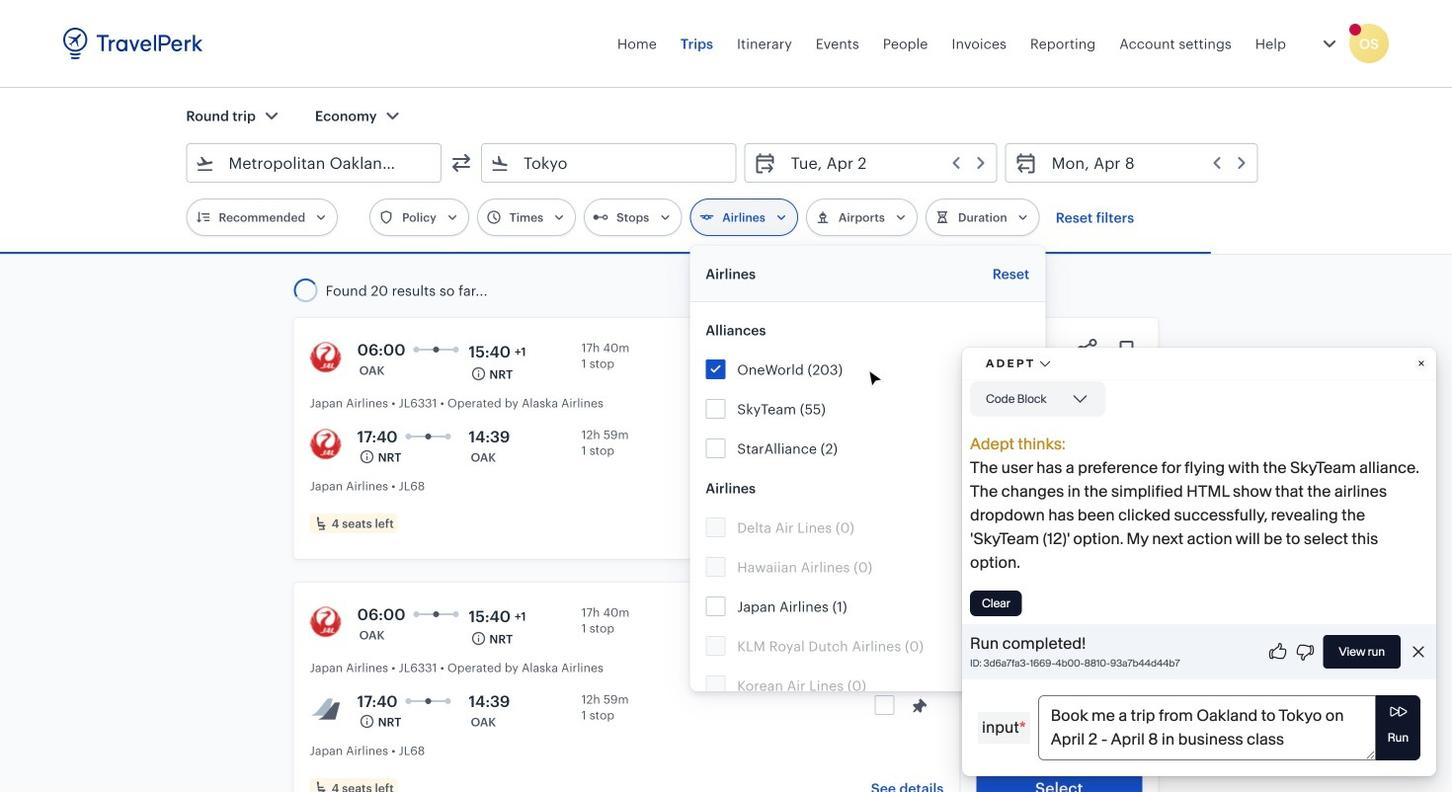 Task type: vqa. For each thing, say whether or not it's contained in the screenshot.
Move Backward To Switch To The Previous Month. icon
no



Task type: locate. For each thing, give the bounding box(es) containing it.
0 vertical spatial japan airlines image
[[310, 342, 341, 373]]

1 japan airlines image from the top
[[310, 342, 341, 373]]

Depart field
[[777, 147, 988, 179]]

1 vertical spatial japan airlines image
[[310, 429, 341, 460]]

japan airlines image
[[310, 607, 341, 638]]

japan airlines image
[[310, 342, 341, 373], [310, 429, 341, 460], [310, 693, 341, 725]]

2 vertical spatial japan airlines image
[[310, 693, 341, 725]]

Return field
[[1038, 147, 1249, 179]]



Task type: describe. For each thing, give the bounding box(es) containing it.
From search field
[[215, 147, 415, 179]]

3 japan airlines image from the top
[[310, 693, 341, 725]]

To search field
[[510, 147, 710, 179]]

2 japan airlines image from the top
[[310, 429, 341, 460]]



